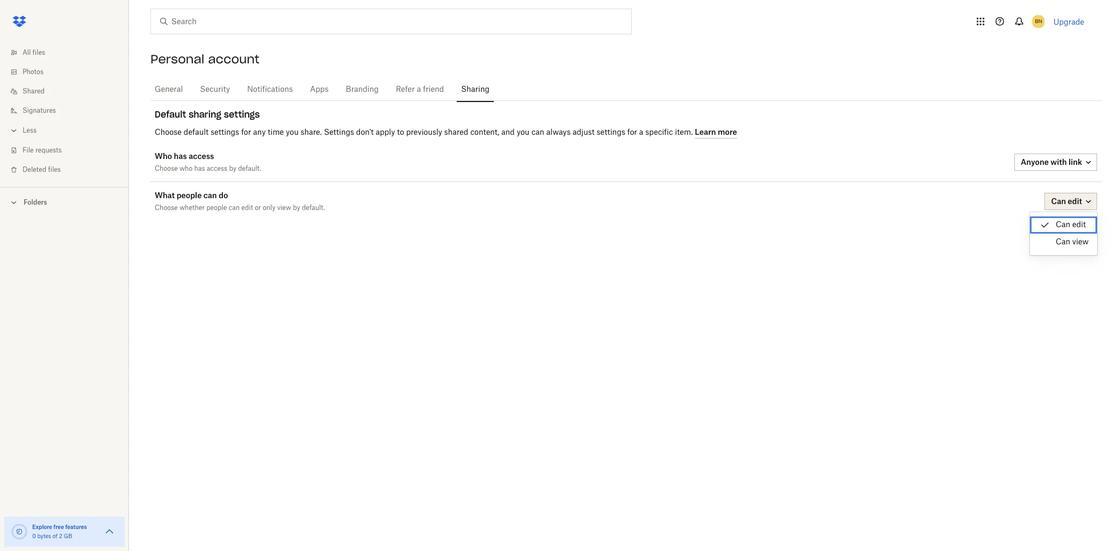 Task type: locate. For each thing, give the bounding box(es) containing it.
0 vertical spatial access
[[189, 152, 214, 161]]

general tab
[[151, 77, 187, 103]]

less image
[[9, 125, 19, 136]]

branding
[[346, 86, 379, 94]]

0 horizontal spatial you
[[286, 129, 299, 136]]

2 horizontal spatial can
[[532, 129, 545, 136]]

has right who
[[194, 166, 205, 172]]

specific
[[646, 129, 674, 136]]

2 for from the left
[[628, 129, 638, 136]]

0 horizontal spatial by
[[229, 166, 237, 172]]

1 choose from the top
[[155, 129, 182, 136]]

2 vertical spatial can
[[229, 205, 240, 211]]

can left always
[[532, 129, 545, 136]]

default. inside who has access choose who has access by default.
[[238, 166, 262, 172]]

0 vertical spatial view
[[277, 205, 291, 211]]

people
[[177, 191, 202, 200], [207, 205, 227, 211]]

list
[[0, 37, 129, 187]]

edit left the or
[[242, 205, 253, 211]]

folders
[[24, 198, 47, 206]]

account
[[208, 52, 260, 67]]

1 horizontal spatial a
[[640, 129, 644, 136]]

0 horizontal spatial default.
[[238, 166, 262, 172]]

2 choose from the top
[[155, 166, 178, 172]]

upgrade link
[[1054, 17, 1085, 26]]

files inside all files link
[[33, 49, 45, 56]]

by
[[229, 166, 237, 172], [293, 205, 300, 211]]

photos
[[23, 69, 44, 75]]

files inside deleted files link
[[48, 167, 61, 173]]

tab list
[[151, 75, 1102, 103]]

file
[[23, 147, 34, 154]]

choose default settings for any time you share. settings don't apply to previously shared content, and you can always adjust settings for a specific item.
[[155, 129, 695, 136]]

choose down who
[[155, 166, 178, 172]]

1 vertical spatial can
[[204, 191, 217, 200]]

0 horizontal spatial files
[[33, 49, 45, 56]]

can down can edit radio item on the right of page
[[1057, 239, 1071, 246]]

default. right only
[[302, 205, 325, 211]]

previously
[[407, 129, 443, 136]]

0 vertical spatial by
[[229, 166, 237, 172]]

0 vertical spatial a
[[417, 86, 421, 94]]

edit inside radio item
[[1073, 222, 1087, 229]]

by up what people can do choose whether people can edit or only view by default.
[[229, 166, 237, 172]]

settings for sharing
[[224, 109, 260, 120]]

file requests
[[23, 147, 62, 154]]

can
[[1057, 222, 1071, 229], [1057, 239, 1071, 246]]

2
[[59, 535, 62, 540]]

deleted files
[[23, 167, 61, 173]]

choose down default
[[155, 129, 182, 136]]

any
[[253, 129, 266, 136]]

2 vertical spatial choose
[[155, 205, 178, 211]]

1 horizontal spatial default.
[[302, 205, 325, 211]]

0 horizontal spatial can
[[204, 191, 217, 200]]

apps
[[310, 86, 329, 94]]

files right all
[[33, 49, 45, 56]]

notifications tab
[[243, 77, 297, 103]]

1 horizontal spatial by
[[293, 205, 300, 211]]

friend
[[423, 86, 444, 94]]

deleted files link
[[9, 160, 129, 180]]

can for can edit
[[1057, 222, 1071, 229]]

0 horizontal spatial view
[[277, 205, 291, 211]]

3 choose from the top
[[155, 205, 178, 211]]

1 vertical spatial default.
[[302, 205, 325, 211]]

gb
[[64, 535, 72, 540]]

default.
[[238, 166, 262, 172], [302, 205, 325, 211]]

has
[[174, 152, 187, 161], [194, 166, 205, 172]]

a
[[417, 86, 421, 94], [640, 129, 644, 136]]

list containing all files
[[0, 37, 129, 187]]

branding tab
[[342, 77, 383, 103]]

for left "specific"
[[628, 129, 638, 136]]

access up do
[[207, 166, 228, 172]]

to
[[397, 129, 404, 136]]

by inside what people can do choose whether people can edit or only view by default.
[[293, 205, 300, 211]]

access up who
[[189, 152, 214, 161]]

0 horizontal spatial people
[[177, 191, 202, 200]]

folders button
[[0, 194, 129, 210]]

edit up can view
[[1073, 222, 1087, 229]]

view right only
[[277, 205, 291, 211]]

0 vertical spatial can
[[1057, 222, 1071, 229]]

1 horizontal spatial you
[[517, 129, 530, 136]]

1 horizontal spatial files
[[48, 167, 61, 173]]

has up who
[[174, 152, 187, 161]]

0 horizontal spatial has
[[174, 152, 187, 161]]

files
[[33, 49, 45, 56], [48, 167, 61, 173]]

view
[[277, 205, 291, 211], [1073, 239, 1090, 246]]

1 vertical spatial a
[[640, 129, 644, 136]]

files right deleted at the top of page
[[48, 167, 61, 173]]

a left "specific"
[[640, 129, 644, 136]]

choose
[[155, 129, 182, 136], [155, 166, 178, 172], [155, 205, 178, 211]]

security tab
[[196, 77, 234, 103]]

don't
[[356, 129, 374, 136]]

people up whether
[[177, 191, 202, 200]]

shared
[[23, 88, 45, 95]]

view down can edit
[[1073, 239, 1090, 246]]

can inside radio item
[[1057, 222, 1071, 229]]

1 horizontal spatial edit
[[1073, 222, 1087, 229]]

what people can do choose whether people can edit or only view by default.
[[155, 191, 325, 211]]

a inside tab
[[417, 86, 421, 94]]

can
[[532, 129, 545, 136], [204, 191, 217, 200], [229, 205, 240, 211]]

notifications
[[247, 86, 293, 94]]

you right time
[[286, 129, 299, 136]]

0 vertical spatial default.
[[238, 166, 262, 172]]

0 vertical spatial edit
[[242, 205, 253, 211]]

0 horizontal spatial for
[[241, 129, 251, 136]]

1 can from the top
[[1057, 222, 1071, 229]]

1 vertical spatial view
[[1073, 239, 1090, 246]]

you right and
[[517, 129, 530, 136]]

1 vertical spatial can
[[1057, 239, 1071, 246]]

can up can view
[[1057, 222, 1071, 229]]

settings
[[224, 109, 260, 120], [211, 129, 239, 136], [597, 129, 626, 136]]

0 horizontal spatial a
[[417, 86, 421, 94]]

2 can from the top
[[1057, 239, 1071, 246]]

by inside who has access choose who has access by default.
[[229, 166, 237, 172]]

for
[[241, 129, 251, 136], [628, 129, 638, 136]]

0 horizontal spatial edit
[[242, 205, 253, 211]]

1 vertical spatial edit
[[1073, 222, 1087, 229]]

0 vertical spatial people
[[177, 191, 202, 200]]

by right only
[[293, 205, 300, 211]]

features
[[65, 524, 87, 531]]

default. up what people can do choose whether people can edit or only view by default.
[[238, 166, 262, 172]]

0 vertical spatial has
[[174, 152, 187, 161]]

settings right adjust
[[597, 129, 626, 136]]

1 vertical spatial files
[[48, 167, 61, 173]]

settings down default sharing settings
[[211, 129, 239, 136]]

photos link
[[9, 62, 129, 82]]

0 vertical spatial choose
[[155, 129, 182, 136]]

0 vertical spatial files
[[33, 49, 45, 56]]

a right refer
[[417, 86, 421, 94]]

do
[[219, 191, 228, 200]]

1 vertical spatial people
[[207, 205, 227, 211]]

can left the or
[[229, 205, 240, 211]]

edit
[[242, 205, 253, 211], [1073, 222, 1087, 229]]

1 vertical spatial choose
[[155, 166, 178, 172]]

can left do
[[204, 191, 217, 200]]

you
[[286, 129, 299, 136], [517, 129, 530, 136]]

personal account
[[151, 52, 260, 67]]

1 vertical spatial by
[[293, 205, 300, 211]]

choose down what
[[155, 205, 178, 211]]

access
[[189, 152, 214, 161], [207, 166, 228, 172]]

1 horizontal spatial for
[[628, 129, 638, 136]]

1 horizontal spatial has
[[194, 166, 205, 172]]

for left any
[[241, 129, 251, 136]]

1 horizontal spatial can
[[229, 205, 240, 211]]

deleted
[[23, 167, 46, 173]]

can edit radio item
[[1031, 217, 1098, 234]]

people down do
[[207, 205, 227, 211]]

requests
[[35, 147, 62, 154]]

settings up any
[[224, 109, 260, 120]]

share.
[[301, 129, 322, 136]]

0
[[32, 535, 36, 540]]



Task type: vqa. For each thing, say whether or not it's contained in the screenshot.
VIEW TRANSFERS button
no



Task type: describe. For each thing, give the bounding box(es) containing it.
refer a friend
[[396, 86, 444, 94]]

only
[[263, 205, 276, 211]]

signatures
[[23, 108, 56, 114]]

explore
[[32, 524, 52, 531]]

content,
[[471, 129, 500, 136]]

personal
[[151, 52, 204, 67]]

explore free features 0 bytes of 2 gb
[[32, 524, 87, 540]]

dropbox image
[[9, 11, 30, 32]]

apps tab
[[306, 77, 333, 103]]

all
[[23, 49, 31, 56]]

who has access choose who has access by default.
[[155, 152, 262, 172]]

default. inside what people can do choose whether people can edit or only view by default.
[[302, 205, 325, 211]]

1 horizontal spatial view
[[1073, 239, 1090, 246]]

1 vertical spatial has
[[194, 166, 205, 172]]

1 vertical spatial access
[[207, 166, 228, 172]]

free
[[54, 524, 64, 531]]

files for all files
[[33, 49, 45, 56]]

file requests link
[[9, 141, 129, 160]]

general
[[155, 86, 183, 94]]

adjust
[[573, 129, 595, 136]]

shared link
[[9, 82, 129, 101]]

security
[[200, 86, 230, 94]]

all files
[[23, 49, 45, 56]]

who
[[155, 152, 172, 161]]

all files link
[[9, 43, 129, 62]]

settings
[[324, 129, 354, 136]]

edit inside what people can do choose whether people can edit or only view by default.
[[242, 205, 253, 211]]

bytes
[[37, 535, 51, 540]]

view inside what people can do choose whether people can edit or only view by default.
[[277, 205, 291, 211]]

can for can view
[[1057, 239, 1071, 246]]

choose inside what people can do choose whether people can edit or only view by default.
[[155, 205, 178, 211]]

upgrade
[[1054, 17, 1085, 26]]

sharing
[[462, 86, 490, 94]]

and
[[502, 129, 515, 136]]

tab list containing general
[[151, 75, 1102, 103]]

sharing tab
[[457, 77, 494, 103]]

always
[[547, 129, 571, 136]]

default
[[155, 109, 186, 120]]

1 horizontal spatial people
[[207, 205, 227, 211]]

less
[[23, 127, 37, 134]]

choose inside who has access choose who has access by default.
[[155, 166, 178, 172]]

1 for from the left
[[241, 129, 251, 136]]

2 you from the left
[[517, 129, 530, 136]]

or
[[255, 205, 261, 211]]

signatures link
[[9, 101, 129, 120]]

item.
[[676, 129, 693, 136]]

refer
[[396, 86, 415, 94]]

sharing
[[189, 109, 221, 120]]

settings for default
[[211, 129, 239, 136]]

can edit
[[1057, 222, 1087, 229]]

refer a friend tab
[[392, 77, 449, 103]]

who
[[180, 166, 193, 172]]

files for deleted files
[[48, 167, 61, 173]]

can view
[[1057, 239, 1090, 246]]

time
[[268, 129, 284, 136]]

apply
[[376, 129, 395, 136]]

what
[[155, 191, 175, 200]]

quota usage element
[[11, 524, 28, 541]]

default
[[184, 129, 209, 136]]

default sharing settings
[[155, 109, 260, 120]]

1 you from the left
[[286, 129, 299, 136]]

of
[[53, 535, 58, 540]]

shared
[[445, 129, 469, 136]]

0 vertical spatial can
[[532, 129, 545, 136]]

whether
[[180, 205, 205, 211]]



